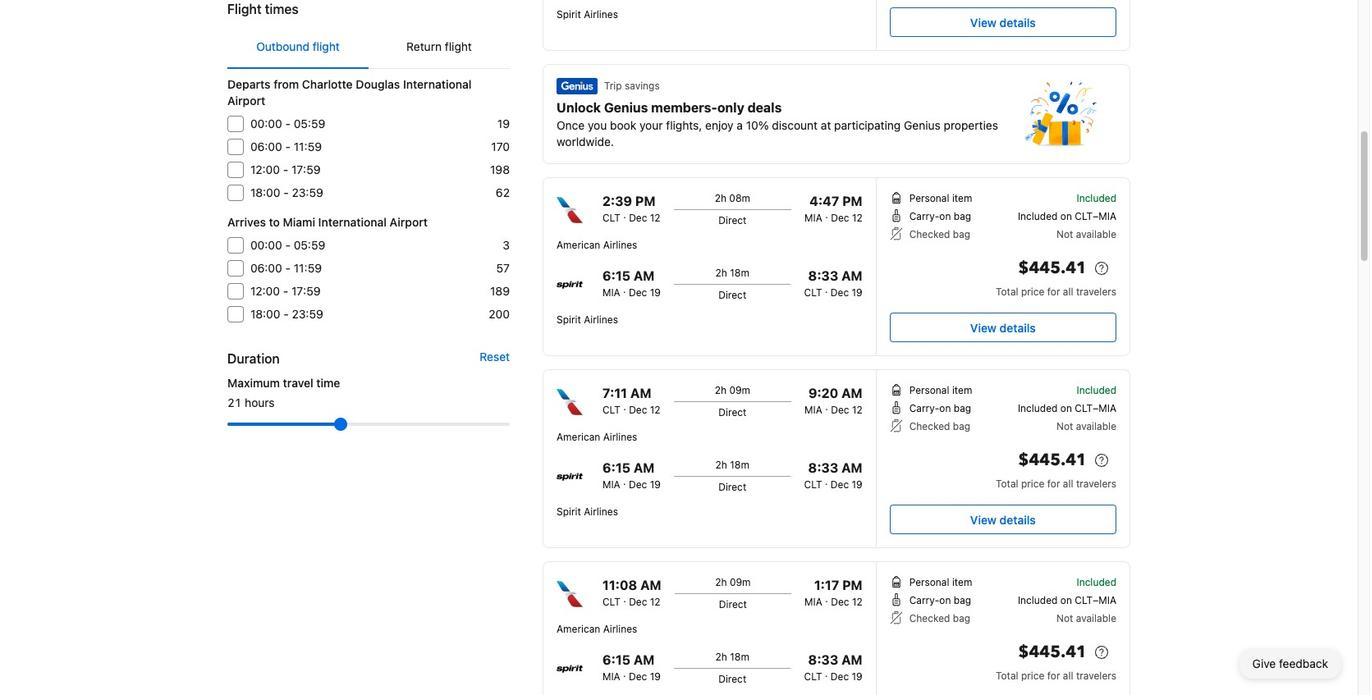 Task type: vqa. For each thing, say whether or not it's contained in the screenshot.


Task type: locate. For each thing, give the bounding box(es) containing it.
mia inside 1:17 pm mia . dec 12
[[805, 596, 823, 608]]

1 vertical spatial 12:00 - 17:59
[[250, 284, 321, 298]]

1 spirit airlines from the top
[[557, 314, 618, 326]]

18:00 - 23:59
[[250, 186, 323, 200], [250, 307, 323, 321]]

3 included on clt–mia from the top
[[1018, 594, 1117, 607]]

details
[[1000, 15, 1036, 29], [1000, 321, 1036, 335], [1000, 513, 1036, 527]]

1 horizontal spatial airport
[[390, 215, 428, 229]]

price for 4:47 pm
[[1021, 286, 1045, 298]]

price for 9:20 am
[[1021, 478, 1045, 490]]

3 available from the top
[[1076, 612, 1117, 625]]

spirit airlines
[[557, 314, 618, 326], [557, 506, 618, 518]]

1 17:59 from the top
[[291, 163, 321, 177]]

1 carry-on bag from the top
[[909, 210, 971, 222]]

genius image
[[557, 78, 598, 94], [557, 78, 598, 94], [1025, 81, 1097, 147]]

0 vertical spatial 6:15 am mia . dec 19
[[603, 268, 661, 299]]

clt
[[603, 212, 621, 224], [804, 287, 822, 299], [603, 404, 621, 416], [804, 479, 822, 491], [603, 596, 621, 608], [804, 671, 822, 683]]

2 not from the top
[[1057, 420, 1073, 433]]

1 vertical spatial clt–mia
[[1075, 402, 1117, 415]]

1 not from the top
[[1057, 228, 1073, 241]]

2 carry- from the top
[[909, 402, 940, 415]]

2h 09m for 11:08 am
[[715, 576, 751, 589]]

12 inside "9:20 am mia . dec 12"
[[852, 404, 863, 416]]

1 vertical spatial item
[[952, 384, 972, 397]]

62
[[496, 186, 510, 200]]

checked
[[909, 228, 950, 241], [909, 420, 950, 433], [909, 612, 950, 625]]

2 05:59 from the top
[[294, 238, 325, 252]]

3 18m from the top
[[730, 651, 750, 663]]

$445.41
[[1018, 257, 1087, 279], [1018, 449, 1087, 471], [1018, 641, 1087, 663]]

total price for all travelers
[[996, 286, 1117, 298], [996, 478, 1117, 490], [996, 670, 1117, 682]]

17:59 for miami
[[291, 284, 321, 298]]

2 clt–mia from the top
[[1075, 402, 1117, 415]]

flight
[[313, 39, 340, 53], [445, 39, 472, 53]]

2 18m from the top
[[730, 459, 750, 471]]

2 flight from the left
[[445, 39, 472, 53]]

2 included on clt–mia from the top
[[1018, 402, 1117, 415]]

pm for 4:47 pm
[[842, 194, 863, 209]]

1 horizontal spatial international
[[403, 77, 472, 91]]

8:33 am clt . dec 19 down 4:47 pm mia . dec 12
[[804, 268, 863, 299]]

2 item from the top
[[952, 384, 972, 397]]

0 vertical spatial carry-
[[909, 210, 940, 222]]

05:59 down charlotte
[[294, 117, 325, 131]]

12
[[650, 212, 661, 224], [852, 212, 863, 224], [650, 404, 661, 416], [852, 404, 863, 416], [650, 596, 661, 608], [852, 596, 863, 608]]

unlock
[[557, 100, 601, 115]]

2 6:15 from the top
[[603, 461, 631, 475]]

0 vertical spatial 00:00 - 05:59
[[250, 117, 325, 131]]

$445.41 region for am
[[890, 447, 1117, 477]]

carry-on bag for 4:47 pm
[[909, 210, 971, 222]]

am right 11:08
[[640, 578, 661, 593]]

american airlines down 11:08
[[557, 623, 637, 635]]

travelers for am
[[1076, 478, 1117, 490]]

2 8:33 from the top
[[808, 461, 838, 475]]

personal
[[909, 192, 950, 204], [909, 384, 950, 397], [909, 576, 950, 589]]

2 18:00 - 23:59 from the top
[[250, 307, 323, 321]]

12 inside '11:08 am clt . dec 12'
[[650, 596, 661, 608]]

.
[[623, 209, 626, 221], [825, 209, 828, 221], [623, 283, 626, 296], [825, 283, 828, 296], [623, 401, 626, 413], [825, 401, 828, 413], [623, 475, 626, 488], [825, 475, 828, 488], [623, 593, 626, 605], [825, 593, 828, 605], [623, 667, 626, 680], [825, 667, 828, 680]]

1 checked from the top
[[909, 228, 950, 241]]

$445.41 for am
[[1018, 449, 1087, 471]]

$445.41 region
[[890, 255, 1117, 285], [890, 447, 1117, 477], [890, 640, 1117, 669]]

american airlines for 2:39
[[557, 239, 637, 251]]

0 vertical spatial 06:00 - 11:59
[[250, 140, 322, 154]]

1 view from the top
[[970, 15, 997, 29]]

1 vertical spatial 6:15
[[603, 461, 631, 475]]

0 vertical spatial 23:59
[[292, 186, 323, 200]]

price
[[1021, 286, 1045, 298], [1021, 478, 1045, 490], [1021, 670, 1045, 682]]

flight up charlotte
[[313, 39, 340, 53]]

2 available from the top
[[1076, 420, 1117, 433]]

12 inside 1:17 pm mia . dec 12
[[852, 596, 863, 608]]

05:59
[[294, 117, 325, 131], [294, 238, 325, 252]]

item for 9:20 am
[[952, 384, 972, 397]]

2 vertical spatial price
[[1021, 670, 1045, 682]]

6:15 am mia . dec 19 down '11:08 am clt . dec 12'
[[603, 653, 661, 683]]

available
[[1076, 228, 1117, 241], [1076, 420, 1117, 433], [1076, 612, 1117, 625]]

00:00 - 05:59 for from
[[250, 117, 325, 131]]

item
[[952, 192, 972, 204], [952, 384, 972, 397], [952, 576, 972, 589]]

return flight button
[[369, 25, 510, 68]]

3 view from the top
[[970, 513, 997, 527]]

flight inside button
[[313, 39, 340, 53]]

1 18:00 - 23:59 from the top
[[250, 186, 323, 200]]

spirit for 2:39 pm
[[557, 314, 581, 326]]

2 vertical spatial total price for all travelers
[[996, 670, 1117, 682]]

1 vertical spatial 2h 18m
[[716, 459, 750, 471]]

departs
[[227, 77, 271, 91]]

1 11:59 from the top
[[294, 140, 322, 154]]

3 checked bag from the top
[[909, 612, 971, 625]]

genius up book
[[604, 100, 648, 115]]

- for 3
[[285, 238, 291, 252]]

1 all from the top
[[1063, 286, 1074, 298]]

08m
[[729, 192, 750, 204]]

total price for all travelers for am
[[996, 478, 1117, 490]]

1 vertical spatial view
[[970, 321, 997, 335]]

on
[[939, 210, 951, 222], [1061, 210, 1072, 222], [939, 402, 951, 415], [1061, 402, 1072, 415], [939, 594, 951, 607], [1061, 594, 1072, 607]]

view for 4:47 pm
[[970, 321, 997, 335]]

1 vertical spatial $445.41
[[1018, 449, 1087, 471]]

1 vertical spatial all
[[1063, 478, 1074, 490]]

2 vertical spatial checked
[[909, 612, 950, 625]]

1 vertical spatial $445.41 region
[[890, 447, 1117, 477]]

1 vertical spatial checked
[[909, 420, 950, 433]]

1 price from the top
[[1021, 286, 1045, 298]]

spirit airlines for 2:39
[[557, 314, 618, 326]]

2 00:00 from the top
[[250, 238, 282, 252]]

0 vertical spatial 2h 18m
[[716, 267, 750, 279]]

1 vertical spatial carry-
[[909, 402, 940, 415]]

0 vertical spatial for
[[1047, 286, 1060, 298]]

1 vertical spatial not
[[1057, 420, 1073, 433]]

view
[[970, 15, 997, 29], [970, 321, 997, 335], [970, 513, 997, 527]]

not available
[[1057, 228, 1117, 241], [1057, 420, 1117, 433], [1057, 612, 1117, 625]]

6:15
[[603, 268, 631, 283], [603, 461, 631, 475], [603, 653, 631, 667]]

200
[[489, 307, 510, 321]]

2 vertical spatial details
[[1000, 513, 1036, 527]]

18:00 up duration at the bottom left of page
[[250, 307, 280, 321]]

0 vertical spatial 17:59
[[291, 163, 321, 177]]

2 vertical spatial clt–mia
[[1075, 594, 1117, 607]]

1 for from the top
[[1047, 286, 1060, 298]]

checked bag for 1:17 pm
[[909, 612, 971, 625]]

8:33 am clt . dec 19 for 1:17
[[804, 653, 863, 683]]

airlines up trip
[[584, 8, 618, 21]]

3 carry-on bag from the top
[[909, 594, 971, 607]]

8:33
[[808, 268, 838, 283], [808, 461, 838, 475], [808, 653, 838, 667]]

0 vertical spatial details
[[1000, 15, 1036, 29]]

pm right 2:39
[[635, 194, 656, 209]]

1 vertical spatial 2h 09m
[[715, 576, 751, 589]]

clt–mia for 1:17 pm
[[1075, 594, 1117, 607]]

3 not available from the top
[[1057, 612, 1117, 625]]

view inside spirit airlines view details
[[970, 15, 997, 29]]

checked bag
[[909, 228, 971, 241], [909, 420, 971, 433], [909, 612, 971, 625]]

spirit inside spirit airlines view details
[[557, 8, 581, 21]]

1 total from the top
[[996, 286, 1019, 298]]

0 vertical spatial clt–mia
[[1075, 210, 1117, 222]]

2 $445.41 region from the top
[[890, 447, 1117, 477]]

3 personal item from the top
[[909, 576, 972, 589]]

6:15 down 7:11 am clt . dec 12
[[603, 461, 631, 475]]

2 vertical spatial included on clt–mia
[[1018, 594, 1117, 607]]

06:00 down departs
[[250, 140, 282, 154]]

1 vertical spatial 23:59
[[292, 307, 323, 321]]

dec inside '11:08 am clt . dec 12'
[[629, 596, 647, 608]]

spirit airlines up 11:08
[[557, 506, 618, 518]]

deals
[[748, 100, 782, 115]]

23:59
[[292, 186, 323, 200], [292, 307, 323, 321]]

1 vertical spatial total
[[996, 478, 1019, 490]]

8:33 down 1:17 pm mia . dec 12
[[808, 653, 838, 667]]

am right the 7:11
[[630, 386, 652, 401]]

2h 18m
[[716, 267, 750, 279], [716, 459, 750, 471], [716, 651, 750, 663]]

0 vertical spatial 09m
[[729, 384, 750, 397]]

2 personal from the top
[[909, 384, 950, 397]]

1 vertical spatial for
[[1047, 478, 1060, 490]]

1 vertical spatial not available
[[1057, 420, 1117, 433]]

0 vertical spatial 18m
[[730, 267, 750, 279]]

11:59 down miami in the left of the page
[[294, 261, 322, 275]]

0 vertical spatial 2h 09m
[[715, 384, 750, 397]]

0 vertical spatial total
[[996, 286, 1019, 298]]

genius left properties
[[904, 118, 941, 132]]

1 not available from the top
[[1057, 228, 1117, 241]]

american airlines for 11:08
[[557, 623, 637, 635]]

06:00 - 11:59 for to
[[250, 261, 322, 275]]

pm inside 2:39 pm clt . dec 12
[[635, 194, 656, 209]]

airlines up 11:08
[[584, 506, 618, 518]]

once
[[557, 118, 585, 132]]

2 00:00 - 05:59 from the top
[[250, 238, 325, 252]]

06:00
[[250, 140, 282, 154], [250, 261, 282, 275]]

1 18:00 from the top
[[250, 186, 280, 200]]

11:59
[[294, 140, 322, 154], [294, 261, 322, 275]]

1 personal item from the top
[[909, 192, 972, 204]]

1 6:15 from the top
[[603, 268, 631, 283]]

1 vertical spatial 11:59
[[294, 261, 322, 275]]

00:00 - 05:59 down "from"
[[250, 117, 325, 131]]

1 total price for all travelers from the top
[[996, 286, 1117, 298]]

0 vertical spatial american airlines
[[557, 239, 637, 251]]

12 inside 2:39 pm clt . dec 12
[[650, 212, 661, 224]]

1 09m from the top
[[729, 384, 750, 397]]

1 horizontal spatial genius
[[904, 118, 941, 132]]

12:00 for arrives
[[250, 284, 280, 298]]

0 vertical spatial not available
[[1057, 228, 1117, 241]]

return flight
[[407, 39, 472, 53]]

12:00 up duration at the bottom left of page
[[250, 284, 280, 298]]

18:00 for departs from charlotte douglas international airport
[[250, 186, 280, 200]]

2 11:59 from the top
[[294, 261, 322, 275]]

8:33 down "9:20 am mia . dec 12"
[[808, 461, 838, 475]]

18m for 4:47 pm
[[730, 267, 750, 279]]

1 spirit from the top
[[557, 8, 581, 21]]

reset button
[[480, 349, 510, 365]]

9:20
[[809, 386, 839, 401]]

charlotte
[[302, 77, 353, 91]]

1 $445.41 region from the top
[[890, 255, 1117, 285]]

2 8:33 am clt . dec 19 from the top
[[804, 461, 863, 491]]

12:00 - 17:59 down 'to'
[[250, 284, 321, 298]]

flight
[[227, 2, 262, 16]]

0 vertical spatial american
[[557, 239, 600, 251]]

1 vertical spatial 06:00 - 11:59
[[250, 261, 322, 275]]

8:33 am clt . dec 19
[[804, 268, 863, 299], [804, 461, 863, 491], [804, 653, 863, 683]]

- for 62
[[283, 186, 289, 200]]

1 06:00 - 11:59 from the top
[[250, 140, 322, 154]]

1 american airlines from the top
[[557, 239, 637, 251]]

3 total from the top
[[996, 670, 1019, 682]]

8:33 down 4:47 pm mia . dec 12
[[808, 268, 838, 283]]

american airlines
[[557, 239, 637, 251], [557, 431, 637, 443], [557, 623, 637, 635]]

arrives
[[227, 215, 266, 229]]

2 view details from the top
[[970, 513, 1036, 527]]

- for 200
[[283, 307, 289, 321]]

all for 4:47 pm
[[1063, 286, 1074, 298]]

genius
[[604, 100, 648, 115], [904, 118, 941, 132]]

05:59 for charlotte
[[294, 117, 325, 131]]

american airlines down 2:39
[[557, 239, 637, 251]]

4:47
[[810, 194, 839, 209]]

not available for 1:17 pm
[[1057, 612, 1117, 625]]

3 view details button from the top
[[890, 505, 1117, 534]]

0 vertical spatial view details button
[[890, 7, 1117, 37]]

18:00 up 'to'
[[250, 186, 280, 200]]

view details
[[970, 321, 1036, 335], [970, 513, 1036, 527]]

1 05:59 from the top
[[294, 117, 325, 131]]

. inside 1:17 pm mia . dec 12
[[825, 593, 828, 605]]

0 vertical spatial checked bag
[[909, 228, 971, 241]]

17:59 for charlotte
[[291, 163, 321, 177]]

carry- for 9:20 am
[[909, 402, 940, 415]]

american airlines down the 7:11
[[557, 431, 637, 443]]

21
[[227, 396, 242, 410]]

0 vertical spatial all
[[1063, 286, 1074, 298]]

miami
[[283, 215, 315, 229]]

12:00 - 17:59 for from
[[250, 163, 321, 177]]

0 vertical spatial international
[[403, 77, 472, 91]]

1 vertical spatial american airlines
[[557, 431, 637, 443]]

1 vertical spatial genius
[[904, 118, 941, 132]]

pm right 4:47
[[842, 194, 863, 209]]

2 spirit from the top
[[557, 314, 581, 326]]

06:00 - 11:59 down "from"
[[250, 140, 322, 154]]

. inside 7:11 am clt . dec 12
[[623, 401, 626, 413]]

2 personal item from the top
[[909, 384, 972, 397]]

2 all from the top
[[1063, 478, 1074, 490]]

18:00 - 23:59 up miami in the left of the page
[[250, 186, 323, 200]]

2 american from the top
[[557, 431, 600, 443]]

1 travelers from the top
[[1076, 286, 1117, 298]]

0 vertical spatial $445.41
[[1018, 257, 1087, 279]]

2 12:00 - 17:59 from the top
[[250, 284, 321, 298]]

flight for return flight
[[445, 39, 472, 53]]

american for 7:11 am
[[557, 431, 600, 443]]

flight right 'return'
[[445, 39, 472, 53]]

2h 09m
[[715, 384, 750, 397], [715, 576, 751, 589]]

2 vertical spatial 2h 18m
[[716, 651, 750, 663]]

am down 7:11 am clt . dec 12
[[634, 461, 655, 475]]

3 spirit from the top
[[557, 506, 581, 518]]

3 6:15 from the top
[[603, 653, 631, 667]]

1 8:33 from the top
[[808, 268, 838, 283]]

00:00 - 05:59
[[250, 117, 325, 131], [250, 238, 325, 252]]

2 vertical spatial american
[[557, 623, 600, 635]]

am
[[634, 268, 655, 283], [842, 268, 863, 283], [630, 386, 652, 401], [842, 386, 863, 401], [634, 461, 655, 475], [842, 461, 863, 475], [640, 578, 661, 593], [634, 653, 655, 667], [842, 653, 863, 667]]

0 vertical spatial spirit airlines
[[557, 314, 618, 326]]

6:15 down 2:39 pm clt . dec 12
[[603, 268, 631, 283]]

mia inside "9:20 am mia . dec 12"
[[805, 404, 823, 416]]

19
[[497, 117, 510, 131], [650, 287, 661, 299], [852, 287, 863, 299], [650, 479, 661, 491], [852, 479, 863, 491], [650, 671, 661, 683], [852, 671, 863, 683]]

1 vertical spatial included on clt–mia
[[1018, 402, 1117, 415]]

2 06:00 - 11:59 from the top
[[250, 261, 322, 275]]

09m for 1:17 pm
[[730, 576, 751, 589]]

book
[[610, 118, 636, 132]]

17:59
[[291, 163, 321, 177], [291, 284, 321, 298]]

1 vertical spatial 09m
[[730, 576, 751, 589]]

1 vertical spatial available
[[1076, 420, 1117, 433]]

spirit airlines for 7:11
[[557, 506, 618, 518]]

11:59 down charlotte
[[294, 140, 322, 154]]

direct
[[719, 214, 747, 227], [719, 289, 747, 301], [719, 406, 747, 419], [719, 481, 747, 493], [719, 599, 747, 611], [719, 673, 747, 686]]

flight inside button
[[445, 39, 472, 53]]

included on clt–mia for 4:47 pm
[[1018, 210, 1117, 222]]

pm inside 1:17 pm mia . dec 12
[[842, 578, 863, 593]]

checked for 9:20 am
[[909, 420, 950, 433]]

12 inside 7:11 am clt . dec 12
[[650, 404, 661, 416]]

1 item from the top
[[952, 192, 972, 204]]

12:00 - 17:59
[[250, 163, 321, 177], [250, 284, 321, 298]]

23:59 up the "travel"
[[292, 307, 323, 321]]

2 spirit airlines from the top
[[557, 506, 618, 518]]

05:59 down miami in the left of the page
[[294, 238, 325, 252]]

2 vertical spatial carry-
[[909, 594, 940, 607]]

6:15 am mia . dec 19 down 7:11 am clt . dec 12
[[603, 461, 661, 491]]

2 23:59 from the top
[[292, 307, 323, 321]]

2 vertical spatial 18m
[[730, 651, 750, 663]]

not available for 4:47 pm
[[1057, 228, 1117, 241]]

0 vertical spatial 12:00 - 17:59
[[250, 163, 321, 177]]

2 vertical spatial not
[[1057, 612, 1073, 625]]

0 vertical spatial 06:00
[[250, 140, 282, 154]]

1 vertical spatial 00:00
[[250, 238, 282, 252]]

mia
[[805, 212, 823, 224], [603, 287, 620, 299], [805, 404, 823, 416], [603, 479, 620, 491], [805, 596, 823, 608], [603, 671, 620, 683]]

checked for 4:47 pm
[[909, 228, 950, 241]]

06:00 - 11:59 for from
[[250, 140, 322, 154]]

pm
[[635, 194, 656, 209], [842, 194, 863, 209], [842, 578, 863, 593]]

international down "return flight" button
[[403, 77, 472, 91]]

12:00
[[250, 163, 280, 177], [250, 284, 280, 298]]

international
[[403, 77, 472, 91], [318, 215, 387, 229]]

2 vertical spatial view
[[970, 513, 997, 527]]

checked for 1:17 pm
[[909, 612, 950, 625]]

spirit airlines up the 7:11
[[557, 314, 618, 326]]

2 vertical spatial checked bag
[[909, 612, 971, 625]]

am inside 7:11 am clt . dec 12
[[630, 386, 652, 401]]

personal item for 9:20 am
[[909, 384, 972, 397]]

personal item for 1:17 pm
[[909, 576, 972, 589]]

dec
[[629, 212, 647, 224], [831, 212, 849, 224], [629, 287, 647, 299], [831, 287, 849, 299], [629, 404, 647, 416], [831, 404, 849, 416], [629, 479, 647, 491], [831, 479, 849, 491], [629, 596, 647, 608], [831, 596, 849, 608], [629, 671, 647, 683], [831, 671, 849, 683]]

for for am
[[1047, 478, 1060, 490]]

18:00 for arrives to miami international airport
[[250, 307, 280, 321]]

dec inside 1:17 pm mia . dec 12
[[831, 596, 849, 608]]

1 12:00 - 17:59 from the top
[[250, 163, 321, 177]]

3 details from the top
[[1000, 513, 1036, 527]]

17:59 down miami in the left of the page
[[291, 284, 321, 298]]

06:00 - 11:59
[[250, 140, 322, 154], [250, 261, 322, 275]]

included on clt–mia
[[1018, 210, 1117, 222], [1018, 402, 1117, 415], [1018, 594, 1117, 607]]

2 vertical spatial $445.41
[[1018, 641, 1087, 663]]

1 available from the top
[[1076, 228, 1117, 241]]

unlock genius members-only deals once you book your flights, enjoy a 10% discount at participating genius properties worldwide.
[[557, 100, 998, 149]]

0 horizontal spatial international
[[318, 215, 387, 229]]

1 vertical spatial checked bag
[[909, 420, 971, 433]]

tab list
[[227, 25, 510, 70]]

18:00
[[250, 186, 280, 200], [250, 307, 280, 321]]

1 vertical spatial 05:59
[[294, 238, 325, 252]]

airlines up the 7:11
[[584, 314, 618, 326]]

10%
[[746, 118, 769, 132]]

2 checked from the top
[[909, 420, 950, 433]]

0 vertical spatial 8:33
[[808, 268, 838, 283]]

0 vertical spatial 18:00
[[250, 186, 280, 200]]

spirit
[[557, 8, 581, 21], [557, 314, 581, 326], [557, 506, 581, 518]]

personal item
[[909, 192, 972, 204], [909, 384, 972, 397], [909, 576, 972, 589]]

1 00:00 from the top
[[250, 117, 282, 131]]

0 vertical spatial included on clt–mia
[[1018, 210, 1117, 222]]

12:00 - 17:59 up 'to'
[[250, 163, 321, 177]]

1 details from the top
[[1000, 15, 1036, 29]]

not
[[1057, 228, 1073, 241], [1057, 420, 1073, 433], [1057, 612, 1073, 625]]

1 vertical spatial 12:00
[[250, 284, 280, 298]]

pm inside 4:47 pm mia . dec 12
[[842, 194, 863, 209]]

17:59 up miami in the left of the page
[[291, 163, 321, 177]]

00:00 down 'to'
[[250, 238, 282, 252]]

0 vertical spatial personal item
[[909, 192, 972, 204]]

1 06:00 from the top
[[250, 140, 282, 154]]

1 view details button from the top
[[890, 7, 1117, 37]]

11:59 for charlotte
[[294, 140, 322, 154]]

8:33 am clt . dec 19 down "9:20 am mia . dec 12"
[[804, 461, 863, 491]]

2 vertical spatial item
[[952, 576, 972, 589]]

06:00 down 'to'
[[250, 261, 282, 275]]

1 included on clt–mia from the top
[[1018, 210, 1117, 222]]

3 personal from the top
[[909, 576, 950, 589]]

1 $445.41 from the top
[[1018, 257, 1087, 279]]

0 vertical spatial 6:15
[[603, 268, 631, 283]]

2 12:00 from the top
[[250, 284, 280, 298]]

view for 9:20 am
[[970, 513, 997, 527]]

2 details from the top
[[1000, 321, 1036, 335]]

1 vertical spatial 8:33
[[808, 461, 838, 475]]

6:15 am mia . dec 19 down 2:39 pm clt . dec 12
[[603, 268, 661, 299]]

2 american airlines from the top
[[557, 431, 637, 443]]

1 vertical spatial total price for all travelers
[[996, 478, 1117, 490]]

3 all from the top
[[1063, 670, 1074, 682]]

12 inside 4:47 pm mia . dec 12
[[852, 212, 863, 224]]

bag
[[954, 210, 971, 222], [953, 228, 971, 241], [954, 402, 971, 415], [953, 420, 971, 433], [954, 594, 971, 607], [953, 612, 971, 625]]

2 vertical spatial total
[[996, 670, 1019, 682]]

2h 18m for 7:11 am
[[716, 459, 750, 471]]

dec inside 7:11 am clt . dec 12
[[629, 404, 647, 416]]

2 vertical spatial for
[[1047, 670, 1060, 682]]

1 vertical spatial price
[[1021, 478, 1045, 490]]

airlines
[[584, 8, 618, 21], [603, 239, 637, 251], [584, 314, 618, 326], [603, 431, 637, 443], [584, 506, 618, 518], [603, 623, 637, 635]]

2 06:00 from the top
[[250, 261, 282, 275]]

participating
[[834, 118, 901, 132]]

1 vertical spatial airport
[[390, 215, 428, 229]]

3 checked from the top
[[909, 612, 950, 625]]

3 8:33 from the top
[[808, 653, 838, 667]]

0 vertical spatial price
[[1021, 286, 1045, 298]]

00:00 down departs
[[250, 117, 282, 131]]

0 vertical spatial view details
[[970, 321, 1036, 335]]

give
[[1253, 657, 1276, 671]]

carry-
[[909, 210, 940, 222], [909, 402, 940, 415], [909, 594, 940, 607]]

8:33 am clt . dec 19 down 1:17 pm mia . dec 12
[[804, 653, 863, 683]]

enjoy
[[705, 118, 734, 132]]

1 23:59 from the top
[[292, 186, 323, 200]]

4 direct from the top
[[719, 481, 747, 493]]

8:33 for 9:20
[[808, 461, 838, 475]]

1 18m from the top
[[730, 267, 750, 279]]

3 clt–mia from the top
[[1075, 594, 1117, 607]]

personal for 4:47 pm
[[909, 192, 950, 204]]

for
[[1047, 286, 1060, 298], [1047, 478, 1060, 490], [1047, 670, 1060, 682]]

2 17:59 from the top
[[291, 284, 321, 298]]

0 vertical spatial total price for all travelers
[[996, 286, 1117, 298]]

06:00 - 11:59 down 'to'
[[250, 261, 322, 275]]

international right miami in the left of the page
[[318, 215, 387, 229]]

6:15 down '11:08 am clt . dec 12'
[[603, 653, 631, 667]]

12:00 up 'to'
[[250, 163, 280, 177]]

2 vertical spatial 8:33
[[808, 653, 838, 667]]

included on clt–mia for 1:17 pm
[[1018, 594, 1117, 607]]

1 checked bag from the top
[[909, 228, 971, 241]]

00:00 - 05:59 down miami in the left of the page
[[250, 238, 325, 252]]

1 2h 18m from the top
[[716, 267, 750, 279]]

12 for 4:47 pm
[[852, 212, 863, 224]]

pm right 1:17 at the right of page
[[842, 578, 863, 593]]

0 vertical spatial carry-on bag
[[909, 210, 971, 222]]

06:00 for departs
[[250, 140, 282, 154]]

2 vertical spatial available
[[1076, 612, 1117, 625]]

0 horizontal spatial airport
[[227, 94, 265, 108]]

1 horizontal spatial flight
[[445, 39, 472, 53]]

1 vertical spatial 6:15 am mia . dec 19
[[603, 461, 661, 491]]

3 american airlines from the top
[[557, 623, 637, 635]]

0 vertical spatial genius
[[604, 100, 648, 115]]

am right 9:20 at the right of the page
[[842, 386, 863, 401]]

am down 4:47 pm mia . dec 12
[[842, 268, 863, 283]]

00:00 for arrives
[[250, 238, 282, 252]]

1 vertical spatial carry-on bag
[[909, 402, 971, 415]]

1 6:15 am mia . dec 19 from the top
[[603, 268, 661, 299]]

3 carry- from the top
[[909, 594, 940, 607]]

18:00 - 23:59 up duration at the bottom left of page
[[250, 307, 323, 321]]

2 travelers from the top
[[1076, 478, 1117, 490]]

1 vertical spatial view details
[[970, 513, 1036, 527]]

feedback
[[1279, 657, 1328, 671]]

clt inside '11:08 am clt . dec 12'
[[603, 596, 621, 608]]

members-
[[651, 100, 717, 115]]

2 vertical spatial not available
[[1057, 612, 1117, 625]]

2:39
[[603, 194, 632, 209]]

details for am
[[1000, 513, 1036, 527]]

23:59 up miami in the left of the page
[[292, 186, 323, 200]]

1 vertical spatial 00:00 - 05:59
[[250, 238, 325, 252]]

0 vertical spatial airport
[[227, 94, 265, 108]]



Task type: describe. For each thing, give the bounding box(es) containing it.
12 for 9:20 am
[[852, 404, 863, 416]]

06:00 for arrives
[[250, 261, 282, 275]]

12 for 2:39 pm
[[650, 212, 661, 224]]

american for 11:08 am
[[557, 623, 600, 635]]

time
[[316, 376, 340, 390]]

dec inside 4:47 pm mia . dec 12
[[831, 212, 849, 224]]

3 price from the top
[[1021, 670, 1045, 682]]

view details button for 9:20 am
[[890, 505, 1117, 534]]

8:33 for 4:47
[[808, 268, 838, 283]]

0 horizontal spatial genius
[[604, 100, 648, 115]]

6:15 am mia . dec 19 for 11:08
[[603, 653, 661, 683]]

personal item for 4:47 pm
[[909, 192, 972, 204]]

details inside spirit airlines view details
[[1000, 15, 1036, 29]]

3 $445.41 region from the top
[[890, 640, 1117, 669]]

tab list containing outbound flight
[[227, 25, 510, 70]]

2:39 pm clt . dec 12
[[603, 194, 661, 224]]

item for 1:17 pm
[[952, 576, 972, 589]]

- for 19
[[285, 117, 291, 131]]

clt inside 2:39 pm clt . dec 12
[[603, 212, 621, 224]]

am down "9:20 am mia . dec 12"
[[842, 461, 863, 475]]

available for 1:17 pm
[[1076, 612, 1117, 625]]

to
[[269, 215, 280, 229]]

view details for am
[[970, 513, 1036, 527]]

. inside 4:47 pm mia . dec 12
[[825, 209, 828, 221]]

3 for from the top
[[1047, 670, 1060, 682]]

your
[[640, 118, 663, 132]]

not for 9:20 am
[[1057, 420, 1073, 433]]

airlines down 7:11 am clt . dec 12
[[603, 431, 637, 443]]

09m for 9:20 am
[[729, 384, 750, 397]]

5 direct from the top
[[719, 599, 747, 611]]

carry- for 1:17 pm
[[909, 594, 940, 607]]

not for 4:47 pm
[[1057, 228, 1073, 241]]

checked bag for 4:47 pm
[[909, 228, 971, 241]]

1 vertical spatial international
[[318, 215, 387, 229]]

12:00 - 17:59 for to
[[250, 284, 321, 298]]

personal for 9:20 am
[[909, 384, 950, 397]]

am inside "9:20 am mia . dec 12"
[[842, 386, 863, 401]]

carry-on bag for 9:20 am
[[909, 402, 971, 415]]

a
[[737, 118, 743, 132]]

flight times
[[227, 2, 299, 16]]

arrives to miami international airport
[[227, 215, 428, 229]]

american for 2:39 pm
[[557, 239, 600, 251]]

times
[[265, 2, 299, 16]]

details for pm
[[1000, 321, 1036, 335]]

23:59 for charlotte
[[292, 186, 323, 200]]

7:11
[[603, 386, 627, 401]]

international inside the departs from charlotte douglas international airport
[[403, 77, 472, 91]]

2h 18m for 11:08 am
[[716, 651, 750, 663]]

airlines down 2:39 pm clt . dec 12
[[603, 239, 637, 251]]

8:33 am clt . dec 19 for 9:20
[[804, 461, 863, 491]]

from
[[274, 77, 299, 91]]

3 direct from the top
[[719, 406, 747, 419]]

pm for 1:17 pm
[[842, 578, 863, 593]]

6 direct from the top
[[719, 673, 747, 686]]

9:20 am mia . dec 12
[[805, 386, 863, 416]]

. inside 2:39 pm clt . dec 12
[[623, 209, 626, 221]]

view details for pm
[[970, 321, 1036, 335]]

am down 1:17 pm mia . dec 12
[[842, 653, 863, 667]]

spirit for 7:11 am
[[557, 506, 581, 518]]

total for 4:47 pm
[[996, 286, 1019, 298]]

available for 4:47 pm
[[1076, 228, 1117, 241]]

discount
[[772, 118, 818, 132]]

carry-on bag for 1:17 pm
[[909, 594, 971, 607]]

12 for 1:17 pm
[[852, 596, 863, 608]]

total price for all travelers for pm
[[996, 286, 1117, 298]]

flight for outbound flight
[[313, 39, 340, 53]]

clt–mia for 9:20 am
[[1075, 402, 1117, 415]]

00:00 for departs
[[250, 117, 282, 131]]

not available for 9:20 am
[[1057, 420, 1117, 433]]

outbound
[[256, 39, 309, 53]]

hours
[[245, 396, 275, 410]]

3 travelers from the top
[[1076, 670, 1117, 682]]

worldwide.
[[557, 135, 614, 149]]

3 total price for all travelers from the top
[[996, 670, 1117, 682]]

clt–mia for 4:47 pm
[[1075, 210, 1117, 222]]

$445.41 for pm
[[1018, 257, 1087, 279]]

18m for 9:20 am
[[730, 459, 750, 471]]

clt inside 7:11 am clt . dec 12
[[603, 404, 621, 416]]

- for 198
[[283, 163, 288, 177]]

included on clt–mia for 9:20 am
[[1018, 402, 1117, 415]]

properties
[[944, 118, 998, 132]]

airport inside the departs from charlotte douglas international airport
[[227, 94, 265, 108]]

3 $445.41 from the top
[[1018, 641, 1087, 663]]

duration
[[227, 351, 280, 366]]

23:59 for miami
[[292, 307, 323, 321]]

give feedback button
[[1239, 649, 1342, 679]]

am inside '11:08 am clt . dec 12'
[[640, 578, 661, 593]]

198
[[490, 163, 510, 177]]

18m for 1:17 pm
[[730, 651, 750, 663]]

departs from charlotte douglas international airport
[[227, 77, 472, 108]]

2 direct from the top
[[719, 289, 747, 301]]

maximum
[[227, 376, 280, 390]]

12:00 for departs
[[250, 163, 280, 177]]

1 direct from the top
[[719, 214, 747, 227]]

carry- for 4:47 pm
[[909, 210, 940, 222]]

spirit airlines view details
[[557, 8, 1036, 29]]

2h 18m for 2:39 pm
[[716, 267, 750, 279]]

6:15 for 7:11
[[603, 461, 631, 475]]

savings
[[625, 80, 660, 92]]

7:11 am clt . dec 12
[[603, 386, 661, 416]]

outbound flight button
[[227, 25, 369, 68]]

$445.41 region for pm
[[890, 255, 1117, 285]]

4:47 pm mia . dec 12
[[805, 194, 863, 224]]

dec inside 2:39 pm clt . dec 12
[[629, 212, 647, 224]]

dec inside "9:20 am mia . dec 12"
[[831, 404, 849, 416]]

douglas
[[356, 77, 400, 91]]

not for 1:17 pm
[[1057, 612, 1073, 625]]

return
[[407, 39, 442, 53]]

am down '11:08 am clt . dec 12'
[[634, 653, 655, 667]]

- for 57
[[285, 261, 291, 275]]

2h 09m for 7:11 am
[[715, 384, 750, 397]]

mia inside 4:47 pm mia . dec 12
[[805, 212, 823, 224]]

am down 2:39 pm clt . dec 12
[[634, 268, 655, 283]]

1:17 pm mia . dec 12
[[805, 578, 863, 608]]

05:59 for miami
[[294, 238, 325, 252]]

maximum travel time 21 hours
[[227, 376, 340, 410]]

- for 189
[[283, 284, 288, 298]]

3
[[503, 238, 510, 252]]

. inside '11:08 am clt . dec 12'
[[623, 593, 626, 605]]

total for 9:20 am
[[996, 478, 1019, 490]]

pm for 2:39 pm
[[635, 194, 656, 209]]

2h 08m
[[715, 192, 750, 204]]

view details button for 4:47 pm
[[890, 313, 1117, 342]]

travel
[[283, 376, 313, 390]]

trip savings
[[604, 80, 660, 92]]

give feedback
[[1253, 657, 1328, 671]]

6:15 am mia . dec 19 for 2:39
[[603, 268, 661, 299]]

12 for 7:11 am
[[650, 404, 661, 416]]

12 for 11:08 am
[[650, 596, 661, 608]]

57
[[496, 261, 510, 275]]

for for pm
[[1047, 286, 1060, 298]]

170
[[491, 140, 510, 154]]

only
[[717, 100, 744, 115]]

airlines down '11:08 am clt . dec 12'
[[603, 623, 637, 635]]

flights,
[[666, 118, 702, 132]]

1:17
[[814, 578, 839, 593]]

at
[[821, 118, 831, 132]]

11:08
[[603, 578, 637, 593]]

reset
[[480, 350, 510, 364]]

18:00 - 23:59 for to
[[250, 307, 323, 321]]

11:08 am clt . dec 12
[[603, 578, 661, 608]]

airlines inside spirit airlines view details
[[584, 8, 618, 21]]

trip
[[604, 80, 622, 92]]

8:33 am clt . dec 19 for 4:47
[[804, 268, 863, 299]]

11:59 for miami
[[294, 261, 322, 275]]

. inside "9:20 am mia . dec 12"
[[825, 401, 828, 413]]

american airlines for 7:11
[[557, 431, 637, 443]]

6:15 am mia . dec 19 for 7:11
[[603, 461, 661, 491]]

00:00 - 05:59 for to
[[250, 238, 325, 252]]

- for 170
[[285, 140, 291, 154]]

189
[[490, 284, 510, 298]]

you
[[588, 118, 607, 132]]

outbound flight
[[256, 39, 340, 53]]

item for 4:47 pm
[[952, 192, 972, 204]]

6:15 for 11:08
[[603, 653, 631, 667]]



